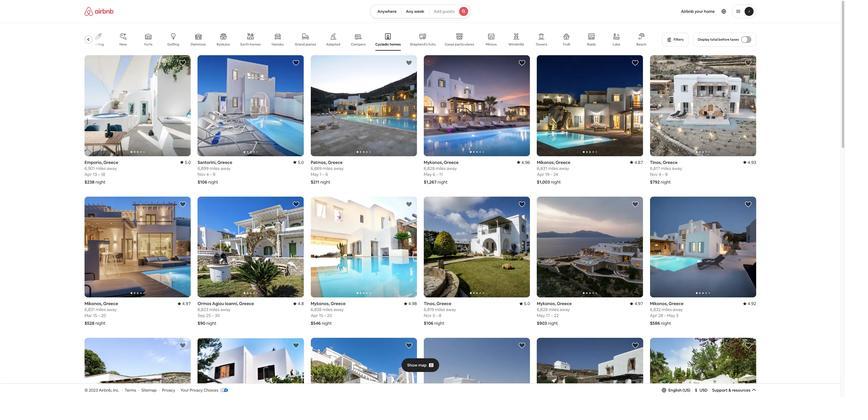 Task type: vqa. For each thing, say whether or not it's contained in the screenshot.
Be within How-to How do coupons work? Coupon codes are unique, they have an expiration date, and they can only be used once. Make sure you apply the coupon before you book.
no



Task type: locate. For each thing, give the bounding box(es) containing it.
2 horizontal spatial nov
[[651, 172, 658, 177]]

6 right 1
[[326, 172, 328, 177]]

add to wishlist: mykonos, greece image
[[519, 60, 526, 66], [406, 201, 413, 208]]

0 vertical spatial tinos,
[[651, 160, 662, 165]]

add to wishlist: mykonos, greece image for 4.98
[[406, 201, 413, 208]]

·
[[122, 388, 123, 393], [138, 388, 139, 393], [159, 388, 160, 393], [178, 388, 178, 393]]

miles for mykonos, greece 6,828 miles away apr 15 – 20 $546 night
[[323, 307, 333, 313]]

6,828 inside mykonos, greece 6,828 miles away may 17 – 22 $903 night
[[537, 307, 548, 313]]

add to wishlist: mikonos, greece image for 4.97
[[180, 201, 186, 208]]

1 4 from the left
[[207, 172, 209, 177]]

· left your
[[178, 388, 178, 393]]

beach
[[637, 42, 647, 47]]

mykonos, up 17
[[537, 301, 557, 307]]

2 9 from the left
[[666, 172, 668, 177]]

0 horizontal spatial 4.97 out of 5 average rating image
[[178, 301, 191, 307]]

miles inside mykonos, greece 6,828 miles away may 6 – 11 $1,267 night
[[436, 166, 446, 171]]

may up $1,267
[[424, 172, 432, 177]]

miles inside patmos, greece 6,869 miles away may 1 – 6 $211 night
[[323, 166, 333, 171]]

1 horizontal spatial tinos,
[[651, 160, 662, 165]]

1 9 from the left
[[213, 172, 215, 177]]

greece for mykonos, greece 6,828 miles away may 6 – 11 $1,267 night
[[444, 160, 459, 165]]

night down 1
[[321, 179, 331, 185]]

5.0 for santorini, greece 6,899 miles away nov 4 – 9 $106 night
[[298, 160, 304, 165]]

1 horizontal spatial mikonos,
[[651, 301, 668, 307]]

away inside tinos, greece 6,819 miles away nov 3 – 8 $106 night
[[446, 307, 457, 313]]

4 down 6,899
[[207, 172, 209, 177]]

– inside mikonos, greece 6,831 miles away mar 15 – 20 $528 night
[[98, 313, 100, 319]]

6 inside mykonos, greece 6,828 miles away may 6 – 11 $1,267 night
[[433, 172, 436, 177]]

1 4.97 out of 5 average rating image from the left
[[178, 301, 191, 307]]

4.92
[[748, 301, 757, 307]]

–
[[98, 172, 100, 177], [210, 172, 212, 177], [437, 172, 439, 177], [551, 172, 553, 177], [323, 172, 325, 177], [663, 172, 665, 177], [98, 313, 100, 319], [212, 313, 214, 319], [436, 313, 438, 319], [551, 313, 554, 319], [324, 313, 326, 319], [665, 313, 667, 319]]

5.0 out of 5 average rating image left santorini,
[[180, 160, 191, 165]]

– inside mykonos, greece 6,828 miles away may 17 – 22 $903 night
[[551, 313, 554, 319]]

0 horizontal spatial 5.0 out of 5 average rating image
[[180, 160, 191, 165]]

golfing
[[167, 42, 179, 47]]

míkonos, greece 6,831 miles away apr 19 – 24 $1,003 night
[[537, 160, 571, 185]]

night inside patmos, greece 6,869 miles away may 1 – 6 $211 night
[[321, 179, 331, 185]]

0 horizontal spatial 15
[[93, 313, 97, 319]]

2 mikonos, from the left
[[651, 301, 668, 307]]

6,831 inside míkonos, greece 6,831 miles away apr 19 – 24 $1,003 night
[[537, 166, 548, 171]]

1 horizontal spatial 20
[[327, 313, 332, 319]]

night down 28
[[662, 321, 672, 326]]

add to wishlist: mikonos, greece image
[[180, 201, 186, 208], [746, 201, 752, 208]]

add to wishlist: κεα, greece image
[[180, 343, 186, 349]]

1 horizontal spatial 6,831
[[537, 166, 548, 171]]

miles inside tinos, greece 6,819 miles away nov 3 – 8 $106 night
[[435, 307, 446, 313]]

– inside míkonos, greece 6,831 miles away apr 19 – 24 $1,003 night
[[551, 172, 553, 177]]

grand
[[295, 42, 305, 47]]

1 horizontal spatial homes
[[390, 42, 401, 47]]

0 horizontal spatial $106
[[198, 179, 207, 185]]

away for patmos, greece 6,869 miles away may 1 – 6 $211 night
[[334, 166, 344, 171]]

3 right 28
[[677, 313, 679, 319]]

ormos agiou ioanni, greece 6,823 miles away sep 25 – 30 $90 night
[[198, 301, 254, 326]]

miles inside mykonos, greece 6,828 miles away apr 15 – 20 $546 night
[[323, 307, 333, 313]]

1 horizontal spatial 6
[[433, 172, 436, 177]]

20 inside mikonos, greece 6,831 miles away mar 15 – 20 $528 night
[[101, 313, 106, 319]]

0 horizontal spatial mykonos,
[[311, 301, 330, 307]]

1 horizontal spatial 9
[[666, 172, 668, 177]]

night for mykonos, greece 6,828 miles away may 17 – 22 $903 night
[[548, 321, 559, 326]]

privacy left your
[[162, 388, 175, 393]]

©
[[85, 388, 88, 393]]

night inside the mikonos, greece 6,832 miles away apr 28 – may 3 $586 night
[[662, 321, 672, 326]]

– for tinos, greece 6,819 miles away nov 3 – 8 $106 night
[[436, 313, 438, 319]]

may inside mykonos, greece 6,828 miles away may 17 – 22 $903 night
[[537, 313, 545, 319]]

15 up $546
[[319, 313, 323, 319]]

– inside tinos, greece 6,819 miles away nov 3 – 8 $106 night
[[436, 313, 438, 319]]

6,828 up $546
[[311, 307, 322, 313]]

0 horizontal spatial 6,831
[[85, 307, 95, 313]]

9
[[213, 172, 215, 177], [666, 172, 668, 177]]

– for tinos, greece 6,817 miles away nov 4 – 9 $792 night
[[663, 172, 665, 177]]

$106 inside santorini, greece 6,899 miles away nov 4 – 9 $106 night
[[198, 179, 207, 185]]

apr inside emporio, greece 6,901 miles away apr 13 – 18 $238 night
[[85, 172, 92, 177]]

dammusi
[[191, 42, 206, 47]]

add to wishlist: sane, greece image
[[746, 343, 752, 349]]

miles inside míkonos, greece 6,831 miles away apr 19 – 24 $1,003 night
[[549, 166, 559, 171]]

6,831 down míkonos,
[[537, 166, 548, 171]]

add to wishlist: mykonos, greece image
[[632, 201, 639, 208]]

greece inside tinos, greece 6,819 miles away nov 3 – 8 $106 night
[[437, 301, 452, 307]]

may for 6
[[424, 172, 432, 177]]

your privacy choices
[[181, 388, 219, 393]]

4 · from the left
[[178, 388, 178, 393]]

5.0 out of 5 average rating image
[[180, 160, 191, 165], [294, 160, 304, 165]]

any week button
[[402, 5, 430, 18]]

add to wishlist: emporio, greece image
[[180, 60, 186, 66]]

13
[[93, 172, 97, 177]]

nov inside tinos, greece 6,819 miles away nov 3 – 8 $106 night
[[424, 313, 432, 319]]

3 · from the left
[[159, 388, 160, 393]]

night right the $792 at top right
[[661, 179, 672, 185]]

greece inside mykonos, greece 6,828 miles away may 17 – 22 $903 night
[[557, 301, 572, 307]]

1 horizontal spatial $106
[[424, 321, 434, 326]]

mykonos,
[[424, 160, 443, 165], [537, 301, 557, 307], [311, 301, 330, 307]]

greece for tinos, greece 6,819 miles away nov 3 – 8 $106 night
[[437, 301, 452, 307]]

1 4.97 from the left
[[182, 301, 191, 307]]

4 down 6,817
[[659, 172, 662, 177]]

night inside tinos, greece 6,817 miles away nov 4 – 9 $792 night
[[661, 179, 672, 185]]

2 horizontal spatial 5.0
[[525, 301, 531, 307]]

2 6 from the left
[[326, 172, 328, 177]]

0 horizontal spatial tinos,
[[424, 301, 436, 307]]

2 add to wishlist: mikonos, greece image from the left
[[746, 201, 752, 208]]

night inside emporio, greece 6,901 miles away apr 13 – 18 $238 night
[[95, 179, 106, 185]]

night inside míkonos, greece 6,831 miles away apr 19 – 24 $1,003 night
[[551, 179, 561, 185]]

nov
[[198, 172, 206, 177], [651, 172, 658, 177], [424, 313, 432, 319]]

support & resources
[[713, 388, 751, 393]]

add to wishlist: ormos agiou ioanni, greece image
[[293, 201, 300, 208]]

1 add to wishlist: mikonos, greece image from the left
[[180, 201, 186, 208]]

6,828 inside mykonos, greece 6,828 miles away apr 15 – 20 $546 night
[[311, 307, 322, 313]]

display total before taxes button
[[694, 33, 757, 46]]

nov down 6,817
[[651, 172, 658, 177]]

greece inside tinos, greece 6,817 miles away nov 4 – 9 $792 night
[[663, 160, 678, 165]]

2 4.97 from the left
[[635, 301, 644, 307]]

night down 8
[[435, 321, 445, 326]]

mikonos, up the mar
[[85, 301, 102, 307]]

2 homes from the left
[[390, 42, 401, 47]]

0 vertical spatial $106
[[198, 179, 207, 185]]

1 horizontal spatial privacy
[[190, 388, 203, 393]]

support & resources button
[[713, 388, 757, 393]]

mykonos, up 11
[[424, 160, 443, 165]]

night down 6,899
[[208, 179, 218, 185]]

1 horizontal spatial add to wishlist: mykonos, greece image
[[519, 60, 526, 66]]

0 horizontal spatial add to wishlist: tinos, greece image
[[406, 343, 413, 349]]

may right 28
[[668, 313, 676, 319]]

away inside mykonos, greece 6,828 miles away apr 15 – 20 $546 night
[[334, 307, 344, 313]]

4.97 out of 5 average rating image
[[178, 301, 191, 307], [631, 301, 644, 307]]

0 horizontal spatial 5.0
[[185, 160, 191, 165]]

nov down 6,819
[[424, 313, 432, 319]]

1 horizontal spatial 4
[[659, 172, 662, 177]]

15 for 6,828
[[319, 313, 323, 319]]

2 4 from the left
[[659, 172, 662, 177]]

1 horizontal spatial 3
[[677, 313, 679, 319]]

$586
[[651, 321, 661, 326]]

night right $546
[[322, 321, 332, 326]]

night inside tinos, greece 6,819 miles away nov 3 – 8 $106 night
[[435, 321, 445, 326]]

greece for mikonos, greece 6,831 miles away mar 15 – 20 $528 night
[[103, 301, 118, 307]]

$ usd
[[696, 388, 708, 393]]

$903
[[537, 321, 548, 326]]

mykonos, inside mykonos, greece 6,828 miles away may 17 – 22 $903 night
[[537, 301, 557, 307]]

0 horizontal spatial 9
[[213, 172, 215, 177]]

2 horizontal spatial mykonos,
[[537, 301, 557, 307]]

– inside patmos, greece 6,869 miles away may 1 – 6 $211 night
[[323, 172, 325, 177]]

$528
[[85, 321, 94, 326]]

group
[[85, 28, 656, 51], [85, 55, 191, 156], [198, 55, 304, 156], [311, 55, 417, 156], [424, 55, 531, 156], [537, 55, 644, 156], [651, 55, 757, 156], [85, 197, 191, 298], [198, 197, 304, 298], [311, 197, 417, 298], [424, 197, 531, 298], [537, 197, 644, 298], [651, 197, 757, 298], [85, 338, 191, 397], [198, 338, 304, 397], [311, 338, 417, 397], [424, 338, 531, 397], [537, 338, 644, 397], [651, 338, 757, 397]]

6,828 up $1,267
[[424, 166, 435, 171]]

None search field
[[371, 5, 471, 18]]

night down 24
[[551, 179, 561, 185]]

15 inside mikonos, greece 6,831 miles away mar 15 – 20 $528 night
[[93, 313, 97, 319]]

night down 11
[[438, 179, 448, 185]]

$
[[696, 388, 698, 393]]

may inside the mikonos, greece 6,832 miles away apr 28 – may 3 $586 night
[[668, 313, 676, 319]]

away inside mykonos, greece 6,828 miles away may 17 – 22 $903 night
[[560, 307, 570, 313]]

0 horizontal spatial 6
[[326, 172, 328, 177]]

cycladic homes
[[376, 42, 401, 47]]

greece inside emporio, greece 6,901 miles away apr 13 – 18 $238 night
[[104, 160, 118, 165]]

3 left 8
[[433, 313, 435, 319]]

yurts
[[144, 42, 153, 47]]

1 horizontal spatial nov
[[424, 313, 432, 319]]

6,828 inside mykonos, greece 6,828 miles away may 6 – 11 $1,267 night
[[424, 166, 435, 171]]

nov inside tinos, greece 6,817 miles away nov 4 – 9 $792 night
[[651, 172, 658, 177]]

homes right cycladic
[[390, 42, 401, 47]]

20 inside mykonos, greece 6,828 miles away apr 15 – 20 $546 night
[[327, 313, 332, 319]]

4.98
[[409, 301, 417, 307]]

$546
[[311, 321, 321, 326]]

1 vertical spatial add to wishlist: tinos, greece image
[[406, 343, 413, 349]]

miles for tinos, greece 6,819 miles away nov 3 – 8 $106 night
[[435, 307, 446, 313]]

1 vertical spatial $106
[[424, 321, 434, 326]]

0 horizontal spatial 4.97
[[182, 301, 191, 307]]

17
[[546, 313, 551, 319]]

6,831 up the mar
[[85, 307, 95, 313]]

4
[[207, 172, 209, 177], [659, 172, 662, 177]]

0 horizontal spatial add to wishlist: mikonos, greece image
[[180, 201, 186, 208]]

miles inside the mikonos, greece 6,832 miles away apr 28 – may 3 $586 night
[[662, 307, 673, 313]]

8
[[439, 313, 442, 319]]

mykonos, inside mykonos, greece 6,828 miles away apr 15 – 20 $546 night
[[311, 301, 330, 307]]

may for 1
[[311, 172, 319, 177]]

privacy right your
[[190, 388, 203, 393]]

0 horizontal spatial nov
[[198, 172, 206, 177]]

miles inside mykonos, greece 6,828 miles away may 17 – 22 $903 night
[[549, 307, 559, 313]]

– inside tinos, greece 6,817 miles away nov 4 – 9 $792 night
[[663, 172, 665, 177]]

1 horizontal spatial 6,828
[[424, 166, 435, 171]]

– for míkonos, greece 6,831 miles away apr 19 – 24 $1,003 night
[[551, 172, 553, 177]]

night inside santorini, greece 6,899 miles away nov 4 – 9 $106 night
[[208, 179, 218, 185]]

– inside emporio, greece 6,901 miles away apr 13 – 18 $238 night
[[98, 172, 100, 177]]

greece inside the ormos agiou ioanni, greece 6,823 miles away sep 25 – 30 $90 night
[[239, 301, 254, 307]]

nov down 6,899
[[198, 172, 206, 177]]

hanoks
[[272, 42, 284, 47]]

5.0 out of 5 average rating image for emporio, greece 6,901 miles away apr 13 – 18 $238 night
[[180, 160, 191, 165]]

away for mykonos, greece 6,828 miles away apr 15 – 20 $546 night
[[334, 307, 344, 313]]

night inside mykonos, greece 6,828 miles away may 6 – 11 $1,267 night
[[438, 179, 448, 185]]

show
[[408, 363, 418, 368]]

15 for 6,831
[[93, 313, 97, 319]]

mikonos, inside the mikonos, greece 6,832 miles away apr 28 – may 3 $586 night
[[651, 301, 668, 307]]

night inside mikonos, greece 6,831 miles away mar 15 – 20 $528 night
[[95, 321, 106, 326]]

1 horizontal spatial 4.97 out of 5 average rating image
[[631, 301, 644, 307]]

greece inside mykonos, greece 6,828 miles away apr 15 – 20 $546 night
[[331, 301, 346, 307]]

add to wishlist: kythnos, greece image
[[632, 343, 639, 349]]

away inside the mikonos, greece 6,832 miles away apr 28 – may 3 $586 night
[[673, 307, 684, 313]]

9 inside santorini, greece 6,899 miles away nov 4 – 9 $106 night
[[213, 172, 215, 177]]

20
[[101, 313, 106, 319], [327, 313, 332, 319]]

1 horizontal spatial 5.0 out of 5 average rating image
[[294, 160, 304, 165]]

– for mikonos, greece 6,831 miles away mar 15 – 20 $528 night
[[98, 313, 100, 319]]

apr inside míkonos, greece 6,831 miles away apr 19 – 24 $1,003 night
[[537, 172, 545, 177]]

may left 1
[[311, 172, 319, 177]]

1 15 from the left
[[93, 313, 97, 319]]

6 inside patmos, greece 6,869 miles away may 1 – 6 $211 night
[[326, 172, 328, 177]]

miles inside tinos, greece 6,817 miles away nov 4 – 9 $792 night
[[662, 166, 672, 171]]

mikonos, up 6,832
[[651, 301, 668, 307]]

apr up $546
[[311, 313, 318, 319]]

earth homes
[[241, 42, 261, 47]]

add to wishlist: mikonos, greece image for 4.92
[[746, 201, 752, 208]]

3
[[433, 313, 435, 319], [677, 313, 679, 319]]

11
[[440, 172, 443, 177]]

6
[[433, 172, 436, 177], [326, 172, 328, 177]]

9 inside tinos, greece 6,817 miles away nov 4 – 9 $792 night
[[666, 172, 668, 177]]

apr down 6,901
[[85, 172, 92, 177]]

away inside míkonos, greece 6,831 miles away apr 19 – 24 $1,003 night
[[560, 166, 570, 171]]

miles inside mikonos, greece 6,831 miles away mar 15 – 20 $528 night
[[96, 307, 106, 313]]

night for tinos, greece 6,819 miles away nov 3 – 8 $106 night
[[435, 321, 445, 326]]

away inside santorini, greece 6,899 miles away nov 4 – 9 $106 night
[[221, 166, 231, 171]]

5.0 for tinos, greece 6,819 miles away nov 3 – 8 $106 night
[[525, 301, 531, 307]]

4 inside santorini, greece 6,899 miles away nov 4 – 9 $106 night
[[207, 172, 209, 177]]

· right terms
[[138, 388, 139, 393]]

$106 down 6,819
[[424, 321, 434, 326]]

tinos, inside tinos, greece 6,817 miles away nov 4 – 9 $792 night
[[651, 160, 662, 165]]

4.92 out of 5 average rating image
[[744, 301, 757, 307]]

before
[[719, 37, 730, 42]]

display
[[699, 37, 710, 42]]

4.8 out of 5 average rating image
[[294, 301, 304, 307]]

– inside mykonos, greece 6,828 miles away apr 15 – 20 $546 night
[[324, 313, 326, 319]]

mikonos, inside mikonos, greece 6,831 miles away mar 15 – 20 $528 night
[[85, 301, 102, 307]]

miles inside emporio, greece 6,901 miles away apr 13 – 18 $238 night
[[96, 166, 106, 171]]

4.97 out of 5 average rating image for mikonos, greece 6,831 miles away mar 15 – 20 $528 night
[[178, 301, 191, 307]]

30
[[215, 313, 220, 319]]

add to wishlist: santorini, greece image
[[293, 60, 300, 66]]

away inside tinos, greece 6,817 miles away nov 4 – 9 $792 night
[[673, 166, 683, 171]]

1 privacy from the left
[[162, 388, 175, 393]]

0 horizontal spatial 3
[[433, 313, 435, 319]]

greece inside santorini, greece 6,899 miles away nov 4 – 9 $106 night
[[218, 160, 232, 165]]

night down 22
[[548, 321, 559, 326]]

– inside mykonos, greece 6,828 miles away may 6 – 11 $1,267 night
[[437, 172, 439, 177]]

4 for 6,899
[[207, 172, 209, 177]]

filters button
[[663, 33, 689, 46]]

15 inside mykonos, greece 6,828 miles away apr 15 – 20 $546 night
[[319, 313, 323, 319]]

may inside mykonos, greece 6,828 miles away may 6 – 11 $1,267 night
[[424, 172, 432, 177]]

$106 for santorini, greece 6,899 miles away nov 4 – 9 $106 night
[[198, 179, 207, 185]]

1 homes from the left
[[250, 42, 261, 47]]

away inside mikonos, greece 6,831 miles away mar 15 – 20 $528 night
[[107, 307, 117, 313]]

– for mikonos, greece 6,832 miles away apr 28 – may 3 $586 night
[[665, 313, 667, 319]]

apr left 19 on the top of page
[[537, 172, 545, 177]]

1 horizontal spatial add to wishlist: mikonos, greece image
[[746, 201, 752, 208]]

windmills
[[509, 42, 525, 47]]

add to wishlist: tinos, greece image
[[746, 60, 752, 66], [406, 343, 413, 349]]

4.96 out of 5 average rating image
[[517, 160, 531, 165]]

away for mikonos, greece 6,831 miles away mar 15 – 20 $528 night
[[107, 307, 117, 313]]

0 horizontal spatial 4
[[207, 172, 209, 177]]

apr for apr 19 – 24
[[537, 172, 545, 177]]

0 vertical spatial add to wishlist: mykonos, greece image
[[519, 60, 526, 66]]

miles inside santorini, greece 6,899 miles away nov 4 – 9 $106 night
[[210, 166, 220, 171]]

– inside the ormos agiou ioanni, greece 6,823 miles away sep 25 – 30 $90 night
[[212, 313, 214, 319]]

usd
[[700, 388, 708, 393]]

2 15 from the left
[[319, 313, 323, 319]]

&
[[729, 388, 732, 393]]

9 for 6,899
[[213, 172, 215, 177]]

may left 17
[[537, 313, 545, 319]]

1 horizontal spatial 15
[[319, 313, 323, 319]]

0 horizontal spatial 6,828
[[311, 307, 322, 313]]

0 horizontal spatial privacy
[[162, 388, 175, 393]]

tinos, inside tinos, greece 6,819 miles away nov 3 – 8 $106 night
[[424, 301, 436, 307]]

0 vertical spatial 6,831
[[537, 166, 548, 171]]

greece inside mikonos, greece 6,831 miles away mar 15 – 20 $528 night
[[103, 301, 118, 307]]

homes right the earth
[[250, 42, 261, 47]]

mykonos, for 6
[[424, 160, 443, 165]]

6,828 up 17
[[537, 307, 548, 313]]

5.0 out of 5 average rating image left patmos,
[[294, 160, 304, 165]]

mikonos, greece 6,832 miles away apr 28 – may 3 $586 night
[[651, 301, 684, 326]]

greece for tinos, greece 6,817 miles away nov 4 – 9 $792 night
[[663, 160, 678, 165]]

away for emporio, greece 6,901 miles away apr 13 – 18 $238 night
[[107, 166, 117, 171]]

night inside mykonos, greece 6,828 miles away may 17 – 22 $903 night
[[548, 321, 559, 326]]

6,823
[[198, 307, 209, 313]]

24
[[554, 172, 559, 177]]

show map
[[408, 363, 427, 368]]

night inside the ormos agiou ioanni, greece 6,823 miles away sep 25 – 30 $90 night
[[206, 321, 217, 326]]

15 right the mar
[[93, 313, 97, 319]]

1 horizontal spatial 4.97
[[635, 301, 644, 307]]

apr down 6,832
[[651, 313, 658, 319]]

night right the $528 at the bottom left of the page
[[95, 321, 106, 326]]

4.97 out of 5 average rating image for mykonos, greece 6,828 miles away may 17 – 22 $903 night
[[631, 301, 644, 307]]

mykonos, right 4.8
[[311, 301, 330, 307]]

2 3 from the left
[[677, 313, 679, 319]]

miles for emporio, greece 6,901 miles away apr 13 – 18 $238 night
[[96, 166, 106, 171]]

anywhere
[[378, 9, 397, 14]]

20 for mar 15 – 20
[[101, 313, 106, 319]]

· left privacy link
[[159, 388, 160, 393]]

add to wishlist: tinos, greece image
[[519, 201, 526, 208]]

privacy link
[[162, 388, 175, 393]]

6,828 for 6
[[424, 166, 435, 171]]

apr inside mykonos, greece 6,828 miles away apr 15 – 20 $546 night
[[311, 313, 318, 319]]

greece for míkonos, greece 6,831 miles away apr 19 – 24 $1,003 night
[[556, 160, 571, 165]]

4 inside tinos, greece 6,817 miles away nov 4 – 9 $792 night
[[659, 172, 662, 177]]

2 horizontal spatial 6,828
[[537, 307, 548, 313]]

– inside santorini, greece 6,899 miles away nov 4 – 9 $106 night
[[210, 172, 212, 177]]

0 horizontal spatial add to wishlist: mykonos, greece image
[[406, 201, 413, 208]]

4.97
[[182, 301, 191, 307], [635, 301, 644, 307]]

shepherd's
[[410, 42, 428, 47]]

2 20 from the left
[[327, 313, 332, 319]]

mykonos, for 15
[[311, 301, 330, 307]]

night inside mykonos, greece 6,828 miles away apr 15 – 20 $546 night
[[322, 321, 332, 326]]

mykonos, inside mykonos, greece 6,828 miles away may 6 – 11 $1,267 night
[[424, 160, 443, 165]]

1 3 from the left
[[433, 313, 435, 319]]

greece inside míkonos, greece 6,831 miles away apr 19 – 24 $1,003 night
[[556, 160, 571, 165]]

$106 down 6,899
[[198, 179, 207, 185]]

– for santorini, greece 6,899 miles away nov 4 – 9 $106 night
[[210, 172, 212, 177]]

away inside patmos, greece 6,869 miles away may 1 – 6 $211 night
[[334, 166, 344, 171]]

mikonos, for 6,832
[[651, 301, 668, 307]]

away for tinos, greece 6,817 miles away nov 4 – 9 $792 night
[[673, 166, 683, 171]]

1 horizontal spatial 5.0
[[298, 160, 304, 165]]

4.93
[[748, 160, 757, 165]]

away for mikonos, greece 6,832 miles away apr 28 – may 3 $586 night
[[673, 307, 684, 313]]

$1,003
[[537, 179, 550, 185]]

trulli
[[563, 42, 571, 47]]

6,831
[[537, 166, 548, 171], [85, 307, 95, 313]]

away inside mykonos, greece 6,828 miles away may 6 – 11 $1,267 night
[[447, 166, 457, 171]]

miles for mikonos, greece 6,832 miles away apr 28 – may 3 $586 night
[[662, 307, 673, 313]]

– for mykonos, greece 6,828 miles away apr 15 – 20 $546 night
[[324, 313, 326, 319]]

agiou
[[212, 301, 224, 307]]

away for mykonos, greece 6,828 miles away may 6 – 11 $1,267 night
[[447, 166, 457, 171]]

tinos, up 6,817
[[651, 160, 662, 165]]

night down the "18"
[[95, 179, 106, 185]]

20 for apr 15 – 20
[[327, 313, 332, 319]]

may inside patmos, greece 6,869 miles away may 1 – 6 $211 night
[[311, 172, 319, 177]]

tinos, for 6,819
[[424, 301, 436, 307]]

6,831 inside mikonos, greece 6,831 miles away mar 15 – 20 $528 night
[[85, 307, 95, 313]]

1 20 from the left
[[101, 313, 106, 319]]

$106
[[198, 179, 207, 185], [424, 321, 434, 326]]

$106 inside tinos, greece 6,819 miles away nov 3 – 8 $106 night
[[424, 321, 434, 326]]

tinos, for 6,817
[[651, 160, 662, 165]]

night
[[95, 179, 106, 185], [208, 179, 218, 185], [438, 179, 448, 185], [551, 179, 561, 185], [321, 179, 331, 185], [661, 179, 672, 185], [95, 321, 106, 326], [206, 321, 217, 326], [435, 321, 445, 326], [548, 321, 559, 326], [322, 321, 332, 326], [662, 321, 672, 326]]

greece inside the mikonos, greece 6,832 miles away apr 28 – may 3 $586 night
[[669, 301, 684, 307]]

4.97 for mykonos, greece 6,828 miles away may 17 – 22 $903 night
[[635, 301, 644, 307]]

1 5.0 out of 5 average rating image from the left
[[180, 160, 191, 165]]

2 5.0 out of 5 average rating image from the left
[[294, 160, 304, 165]]

tinos, up 6,819
[[424, 301, 436, 307]]

apr inside the mikonos, greece 6,832 miles away apr 28 – may 3 $586 night
[[651, 313, 658, 319]]

away for mykonos, greece 6,828 miles away may 17 – 22 $903 night
[[560, 307, 570, 313]]

1 horizontal spatial mykonos,
[[424, 160, 443, 165]]

$106 for tinos, greece 6,819 miles away nov 3 – 8 $106 night
[[424, 321, 434, 326]]

night down 25
[[206, 321, 217, 326]]

– inside the mikonos, greece 6,832 miles away apr 28 – may 3 $586 night
[[665, 313, 667, 319]]

1 vertical spatial tinos,
[[424, 301, 436, 307]]

2 4.97 out of 5 average rating image from the left
[[631, 301, 644, 307]]

greece inside mykonos, greece 6,828 miles away may 6 – 11 $1,267 night
[[444, 160, 459, 165]]

15
[[93, 313, 97, 319], [319, 313, 323, 319]]

add to wishlist: mikonos, greece image
[[519, 343, 526, 349]]

night for mikonos, greece 6,831 miles away mar 15 – 20 $528 night
[[95, 321, 106, 326]]

1 6 from the left
[[433, 172, 436, 177]]

1 vertical spatial add to wishlist: mykonos, greece image
[[406, 201, 413, 208]]

ryokans
[[217, 42, 230, 47]]

1 mikonos, from the left
[[85, 301, 102, 307]]

19
[[546, 172, 550, 177]]

away inside emporio, greece 6,901 miles away apr 13 – 18 $238 night
[[107, 166, 117, 171]]

0 horizontal spatial homes
[[250, 42, 261, 47]]

casas particulares
[[445, 42, 475, 47]]

nov inside santorini, greece 6,899 miles away nov 4 – 9 $106 night
[[198, 172, 206, 177]]

0 horizontal spatial mikonos,
[[85, 301, 102, 307]]

1 horizontal spatial add to wishlist: tinos, greece image
[[746, 60, 752, 66]]

4.87
[[635, 160, 644, 165]]

ormos
[[198, 301, 212, 307]]

6 left 11
[[433, 172, 436, 177]]

night for tinos, greece 6,817 miles away nov 4 – 9 $792 night
[[661, 179, 672, 185]]

may
[[424, 172, 432, 177], [311, 172, 319, 177], [537, 313, 545, 319], [668, 313, 676, 319]]

greece for mykonos, greece 6,828 miles away may 17 – 22 $903 night
[[557, 301, 572, 307]]

greece inside patmos, greece 6,869 miles away may 1 – 6 $211 night
[[328, 160, 343, 165]]

· right inc.
[[122, 388, 123, 393]]

miles for patmos, greece 6,869 miles away may 1 – 6 $211 night
[[323, 166, 333, 171]]

0 horizontal spatial 20
[[101, 313, 106, 319]]

add
[[434, 9, 442, 14]]

1 vertical spatial 6,831
[[85, 307, 95, 313]]



Task type: describe. For each thing, give the bounding box(es) containing it.
– for emporio, greece 6,901 miles away apr 13 – 18 $238 night
[[98, 172, 100, 177]]

miles for mykonos, greece 6,828 miles away may 6 – 11 $1,267 night
[[436, 166, 446, 171]]

english
[[669, 388, 682, 393]]

any
[[406, 9, 414, 14]]

5.0 out of 5 average rating image for santorini, greece 6,899 miles away nov 4 – 9 $106 night
[[294, 160, 304, 165]]

4.87 out of 5 average rating image
[[631, 160, 644, 165]]

home
[[705, 9, 715, 14]]

airbnb your home link
[[678, 5, 719, 17]]

nov for 6,899 miles away
[[198, 172, 206, 177]]

greece for emporio, greece 6,901 miles away apr 13 – 18 $238 night
[[104, 160, 118, 165]]

away for tinos, greece 6,819 miles away nov 3 – 8 $106 night
[[446, 307, 457, 313]]

6,817
[[651, 166, 661, 171]]

22
[[555, 313, 559, 319]]

apr for apr 15 – 20
[[311, 313, 318, 319]]

emporio, greece 6,901 miles away apr 13 – 18 $238 night
[[85, 160, 118, 185]]

miles for míkonos, greece 6,831 miles away apr 19 – 24 $1,003 night
[[549, 166, 559, 171]]

airbnb your home
[[682, 9, 715, 14]]

6,828 for 15
[[311, 307, 322, 313]]

$211
[[311, 179, 320, 185]]

tinos, greece 6,817 miles away nov 4 – 9 $792 night
[[651, 160, 683, 185]]

apr for apr 28 – may 3
[[651, 313, 658, 319]]

inc.
[[113, 388, 119, 393]]

your privacy choices link
[[181, 388, 228, 393]]

$1,267
[[424, 179, 437, 185]]

display total before taxes
[[699, 37, 740, 42]]

patmos, greece 6,869 miles away may 1 – 6 $211 night
[[311, 160, 344, 185]]

– for mykonos, greece 6,828 miles away may 17 – 22 $903 night
[[551, 313, 554, 319]]

total
[[711, 37, 719, 42]]

add to wishlist: mykonos, greece image for 4.96
[[519, 60, 526, 66]]

add to wishlist: míkonos, greece image
[[632, 60, 639, 66]]

night for patmos, greece 6,869 miles away may 1 – 6 $211 night
[[321, 179, 331, 185]]

emporio,
[[85, 160, 103, 165]]

none search field containing anywhere
[[371, 5, 471, 18]]

away inside the ormos agiou ioanni, greece 6,823 miles away sep 25 – 30 $90 night
[[221, 307, 231, 313]]

1 · from the left
[[122, 388, 123, 393]]

terms · sitemap · privacy ·
[[125, 388, 178, 393]]

guests
[[443, 9, 455, 14]]

map
[[419, 363, 427, 368]]

adapted
[[326, 42, 341, 47]]

miles for santorini, greece 6,899 miles away nov 4 – 9 $106 night
[[210, 166, 220, 171]]

group containing shepherd's huts
[[85, 28, 656, 51]]

4.8
[[298, 301, 304, 307]]

homes for cycladic homes
[[390, 42, 401, 47]]

0 vertical spatial add to wishlist: tinos, greece image
[[746, 60, 752, 66]]

may for 17
[[537, 313, 545, 319]]

4.97 for mikonos, greece 6,831 miles away mar 15 – 20 $528 night
[[182, 301, 191, 307]]

mar
[[85, 313, 92, 319]]

sitemap link
[[142, 388, 157, 393]]

your
[[695, 9, 704, 14]]

lake
[[613, 42, 621, 47]]

apr for apr 13 – 18
[[85, 172, 92, 177]]

anywhere button
[[371, 5, 402, 18]]

minsus
[[486, 42, 497, 47]]

6,828 for 17
[[537, 307, 548, 313]]

5.0 for emporio, greece 6,901 miles away apr 13 – 18 $238 night
[[185, 160, 191, 165]]

add guests
[[434, 9, 455, 14]]

mykonos, greece 6,828 miles away may 17 – 22 $903 night
[[537, 301, 572, 326]]

your
[[181, 388, 189, 393]]

$238
[[85, 179, 95, 185]]

miles for tinos, greece 6,817 miles away nov 4 – 9 $792 night
[[662, 166, 672, 171]]

away for santorini, greece 6,899 miles away nov 4 – 9 $106 night
[[221, 166, 231, 171]]

greece for patmos, greece 6,869 miles away may 1 – 6 $211 night
[[328, 160, 343, 165]]

ioanni,
[[225, 301, 238, 307]]

homes for earth homes
[[250, 42, 261, 47]]

greece for mykonos, greece 6,828 miles away apr 15 – 20 $546 night
[[331, 301, 346, 307]]

sep
[[198, 313, 205, 319]]

(us)
[[683, 388, 691, 393]]

25
[[206, 313, 211, 319]]

campers
[[351, 42, 366, 47]]

miles for mikonos, greece 6,831 miles away mar 15 – 20 $528 night
[[96, 307, 106, 313]]

6,832
[[651, 307, 661, 313]]

airbnb,
[[99, 388, 112, 393]]

mykonos, greece 6,828 miles away apr 15 – 20 $546 night
[[311, 301, 346, 326]]

4.96
[[522, 160, 531, 165]]

– for patmos, greece 6,869 miles away may 1 – 6 $211 night
[[323, 172, 325, 177]]

airbnb
[[682, 9, 695, 14]]

4 for 6,817
[[659, 172, 662, 177]]

miles for mykonos, greece 6,828 miles away may 17 – 22 $903 night
[[549, 307, 559, 313]]

night for emporio, greece 6,901 miles away apr 13 – 18 $238 night
[[95, 179, 106, 185]]

add guests button
[[429, 5, 471, 18]]

6,901
[[85, 166, 95, 171]]

english (us) button
[[662, 388, 691, 393]]

5.0 out of 5 average rating image
[[520, 301, 531, 307]]

english (us)
[[669, 388, 691, 393]]

nov for 6,817 miles away
[[651, 172, 658, 177]]

2 privacy from the left
[[190, 388, 203, 393]]

riads
[[588, 42, 596, 47]]

earth
[[241, 42, 249, 47]]

– for mykonos, greece 6,828 miles away may 6 – 11 $1,267 night
[[437, 172, 439, 177]]

choices
[[204, 388, 219, 393]]

terms link
[[125, 388, 136, 393]]

$90
[[198, 321, 206, 326]]

cycladic
[[376, 42, 390, 47]]

night for mykonos, greece 6,828 miles away apr 15 – 20 $546 night
[[322, 321, 332, 326]]

3 inside the mikonos, greece 6,832 miles away apr 28 – may 3 $586 night
[[677, 313, 679, 319]]

3 inside tinos, greece 6,819 miles away nov 3 – 8 $106 night
[[433, 313, 435, 319]]

any week
[[406, 9, 425, 14]]

6,819
[[424, 307, 434, 313]]

add to wishlist: fthiotida, greece image
[[293, 343, 300, 349]]

miles inside the ormos agiou ioanni, greece 6,823 miles away sep 25 – 30 $90 night
[[210, 307, 220, 313]]

night for míkonos, greece 6,831 miles away apr 19 – 24 $1,003 night
[[551, 179, 561, 185]]

filters
[[674, 37, 684, 42]]

2023
[[89, 388, 98, 393]]

9 for 6,817
[[666, 172, 668, 177]]

profile element
[[478, 0, 757, 23]]

6,831 for mar
[[85, 307, 95, 313]]

2 · from the left
[[138, 388, 139, 393]]

6,869
[[311, 166, 322, 171]]

mikonos, for 6,831
[[85, 301, 102, 307]]

28
[[659, 313, 664, 319]]

nov for 6,819 miles away
[[424, 313, 432, 319]]

particulares
[[455, 42, 475, 47]]

18
[[101, 172, 105, 177]]

mykonos, for 17
[[537, 301, 557, 307]]

terms
[[125, 388, 136, 393]]

night for santorini, greece 6,899 miles away nov 4 – 9 $106 night
[[208, 179, 218, 185]]

4.93 out of 5 average rating image
[[744, 160, 757, 165]]

night for mykonos, greece 6,828 miles away may 6 – 11 $1,267 night
[[438, 179, 448, 185]]

6,831 for apr
[[537, 166, 548, 171]]

patmos,
[[311, 160, 327, 165]]

greece for mikonos, greece 6,832 miles away apr 28 – may 3 $586 night
[[669, 301, 684, 307]]

4.98 out of 5 average rating image
[[404, 301, 417, 307]]

6,899
[[198, 166, 209, 171]]

add to wishlist: patmos, greece image
[[406, 60, 413, 66]]

away for míkonos, greece 6,831 miles away apr 19 – 24 $1,003 night
[[560, 166, 570, 171]]

santorini,
[[198, 160, 217, 165]]

greece for santorini, greece 6,899 miles away nov 4 – 9 $106 night
[[218, 160, 232, 165]]

1
[[320, 172, 322, 177]]

pianos
[[306, 42, 316, 47]]

huts
[[429, 42, 436, 47]]



